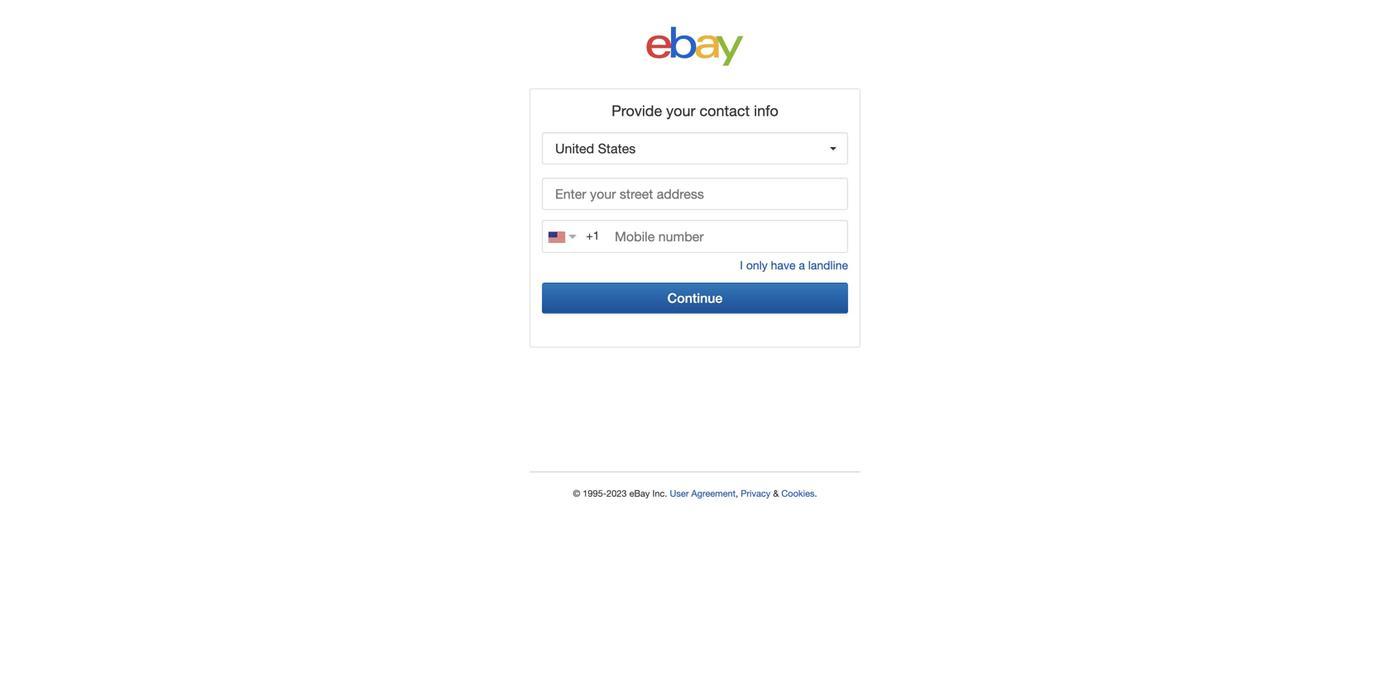 Task type: vqa. For each thing, say whether or not it's contained in the screenshot.
States
no



Task type: locate. For each thing, give the bounding box(es) containing it.
i
[[740, 259, 743, 272]]

Enter your street address text field
[[542, 178, 848, 210]]

provide
[[612, 102, 662, 120]]

your
[[666, 102, 695, 120]]

cookies link
[[781, 489, 815, 499]]

privacy
[[741, 489, 771, 499]]

landline
[[808, 259, 848, 272]]

application
[[542, 178, 848, 220]]

Mobile number telephone field
[[542, 220, 848, 253]]

info
[[754, 102, 778, 120]]

user
[[670, 489, 689, 499]]

2023
[[607, 489, 627, 499]]

None submit
[[542, 283, 848, 314]]

1995-
[[583, 489, 607, 499]]

+1
[[586, 229, 600, 242]]

i only have a landline
[[740, 259, 848, 272]]



Task type: describe. For each thing, give the bounding box(es) containing it.
inc.
[[652, 489, 667, 499]]

agreement
[[691, 489, 736, 499]]

,
[[736, 489, 738, 499]]

.
[[815, 489, 817, 499]]

a
[[799, 259, 805, 272]]

contact
[[700, 102, 750, 120]]

privacy link
[[741, 489, 771, 499]]

ebay
[[629, 489, 650, 499]]

cookies
[[781, 489, 815, 499]]

© 1995-2023 ebay inc. user agreement , privacy & cookies .
[[573, 489, 817, 499]]

provide your contact info
[[612, 102, 778, 120]]

only
[[746, 259, 768, 272]]

©
[[573, 489, 580, 499]]

user agreement link
[[670, 489, 736, 499]]

&
[[773, 489, 779, 499]]

i only have a landline button
[[740, 259, 848, 272]]

have
[[771, 259, 796, 272]]



